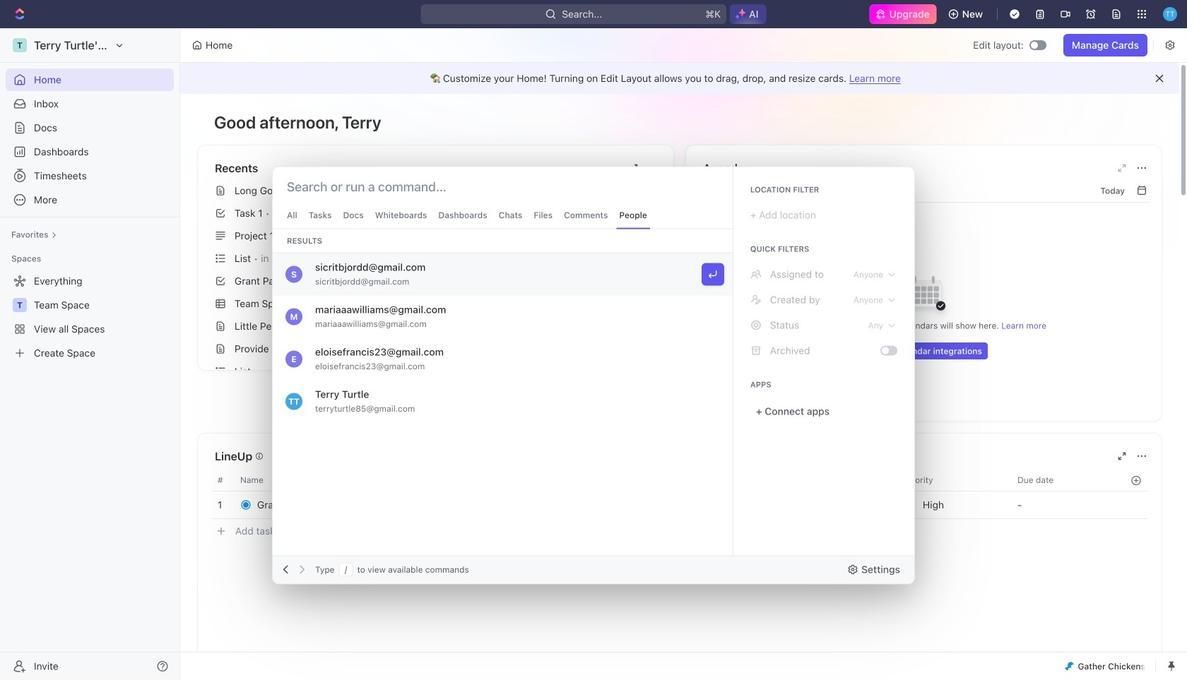 Task type: locate. For each thing, give the bounding box(es) containing it.
0 vertical spatial oqyu6 image
[[750, 269, 762, 280]]

oqyu6 image down oqyu6 image
[[750, 320, 762, 331]]

sicritbjordd@gmail.com, , element
[[286, 266, 303, 283]]

mariaaawilliams@gmail.com, , element
[[286, 309, 303, 325]]

alert
[[180, 63, 1180, 94]]

drumstick bite image
[[1065, 663, 1074, 671]]

1 vertical spatial oqyu6 image
[[750, 320, 762, 331]]

oqyu6 image
[[750, 269, 762, 280], [750, 320, 762, 331]]

tree
[[6, 270, 174, 365]]

oqyu6 image
[[750, 294, 762, 306]]

2 oqyu6 image from the top
[[750, 320, 762, 331]]

oqyu6 image up oqyu6 image
[[750, 269, 762, 280]]

Search or run a command… text field
[[287, 178, 461, 195]]

1 oqyu6 image from the top
[[750, 269, 762, 280]]

terry turtle, , element
[[286, 393, 303, 410]]



Task type: vqa. For each thing, say whether or not it's contained in the screenshot.
tree
yes



Task type: describe. For each thing, give the bounding box(es) containing it.
eloisefrancis23@gmail.com, , element
[[286, 351, 303, 368]]

tree inside sidebar navigation
[[6, 270, 174, 365]]

a3t97 image
[[750, 345, 762, 357]]

sidebar navigation
[[0, 28, 180, 681]]



